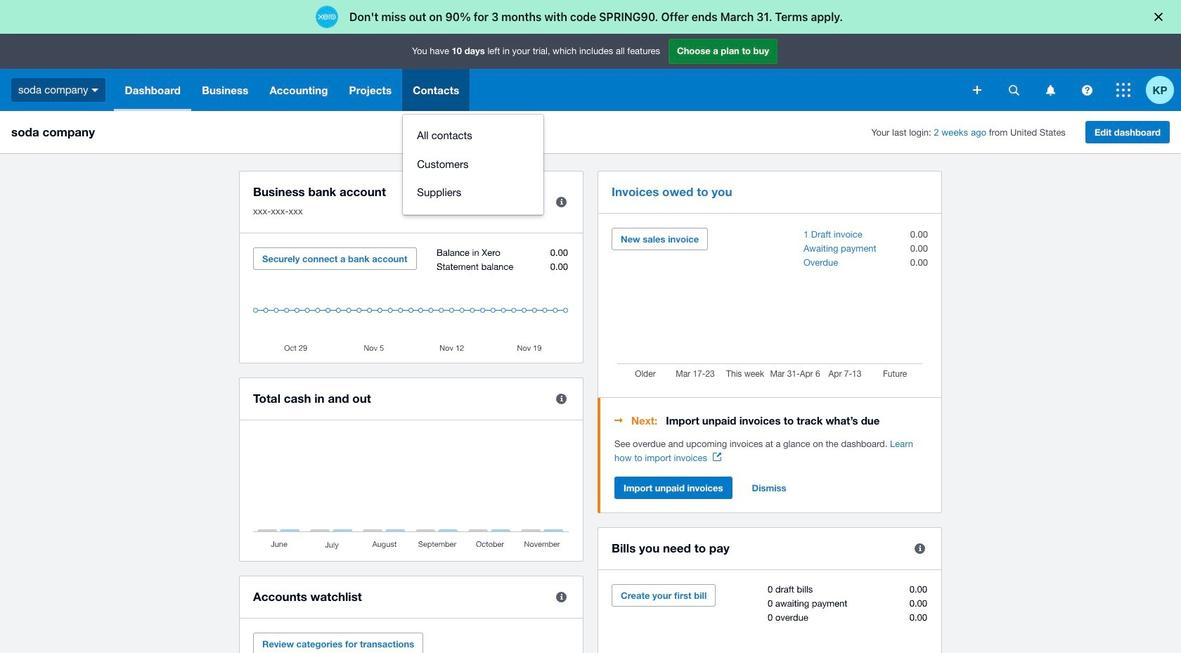 Task type: vqa. For each thing, say whether or not it's contained in the screenshot.
Panel body DOCUMENT
yes



Task type: locate. For each thing, give the bounding box(es) containing it.
dialog
[[0, 0, 1181, 34]]

svg image
[[1009, 85, 1019, 95], [1082, 85, 1092, 95], [973, 86, 982, 94]]

list box
[[403, 115, 544, 215]]

group
[[403, 115, 544, 214]]

heading
[[614, 412, 928, 429]]

panel body document
[[614, 437, 928, 465], [614, 437, 928, 465]]

0 horizontal spatial svg image
[[92, 88, 99, 92]]

banner
[[0, 34, 1181, 215]]

svg image
[[1117, 83, 1131, 97], [1046, 85, 1055, 95], [92, 88, 99, 92]]



Task type: describe. For each thing, give the bounding box(es) containing it.
0 horizontal spatial svg image
[[973, 86, 982, 94]]

2 horizontal spatial svg image
[[1082, 85, 1092, 95]]

1 horizontal spatial svg image
[[1046, 85, 1055, 95]]

empty state of the bills widget with a 'create your first bill' button and an unpopulated column graph. image
[[612, 584, 928, 653]]

1 horizontal spatial svg image
[[1009, 85, 1019, 95]]

empty state widget for the total cash in and out feature, displaying a column graph summarising bank transaction data as total money in versus total money out across all connected bank accounts, enabling a visual comparison of the two amounts. image
[[253, 435, 570, 551]]

opens in a new tab image
[[713, 453, 721, 461]]

2 horizontal spatial svg image
[[1117, 83, 1131, 97]]

empty state bank feed widget with a tooltip explaining the feature. includes a 'securely connect a bank account' button and a data-less flat line graph marking four weekly dates, indicating future account balance tracking. image
[[253, 247, 570, 352]]



